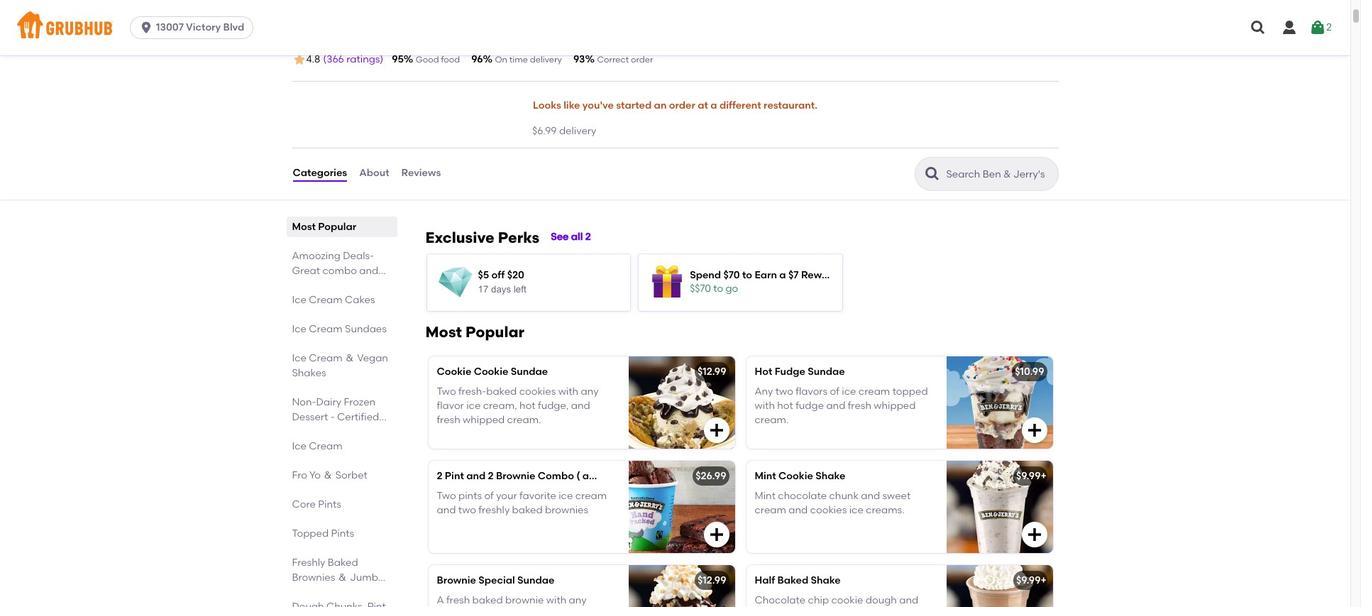 Task type: describe. For each thing, give the bounding box(es) containing it.
freshly
[[479, 504, 510, 516]]

all
[[571, 231, 583, 243]]

dough
[[866, 594, 897, 606]]

and inside two pints of your favorite ice cream and two freshly baked brownies
[[437, 504, 456, 516]]

non-dairy frozen dessert - certified vegan ice cream
[[292, 396, 379, 452]]

cream inside two pints of your favorite ice cream and two freshly baked brownies
[[576, 490, 607, 502]]

ice for ice cream cakes
[[292, 294, 307, 306]]

fudge
[[796, 400, 824, 412]]

earn
[[755, 269, 777, 281]]

0 vertical spatial popular
[[318, 221, 357, 233]]

of inside 'any two flavors of ice cream topped with hot fudge and fresh whipped cream.'
[[830, 385, 840, 398]]

fro
[[292, 469, 307, 481]]

13007 victory blvd button
[[130, 16, 259, 39]]

half
[[755, 574, 775, 586]]

1 vertical spatial to
[[714, 283, 724, 295]]

vegan inside ice cream ＆ vegan shakes
[[357, 352, 388, 364]]

combo
[[538, 470, 574, 482]]

4.8
[[306, 53, 320, 65]]

93
[[574, 53, 585, 65]]

$6.99
[[533, 125, 557, 137]]

hot fudge sundae
[[755, 365, 845, 377]]

2 button
[[1310, 15, 1333, 40]]

a inside spend $70 to earn a $7 reward $$70 to go
[[780, 269, 786, 281]]

whipped inside 'any two flavors of ice cream topped with hot fudge and fresh whipped cream.'
[[874, 400, 916, 412]]

value
[[633, 470, 659, 482]]

flavors
[[796, 385, 828, 398]]

package
[[292, 279, 335, 292]]

started
[[617, 99, 652, 112]]

svg image inside 2 'button'
[[1310, 19, 1327, 36]]

good food
[[416, 55, 460, 65]]

$9.99 for mint chocolate chunk and sweet cream and cookies ice creams.
[[1017, 470, 1041, 482]]

shake for chip
[[811, 574, 841, 586]]

spend
[[690, 269, 721, 281]]

any for a fresh baked brownie with any
[[569, 594, 587, 606]]

)
[[667, 470, 671, 482]]

cream for mint cookie shake
[[755, 504, 787, 516]]

a for looks like you've started an order at a different restaurant.
[[711, 99, 718, 112]]

fresh inside the a fresh baked brownie with any
[[447, 594, 470, 606]]

time
[[510, 55, 528, 65]]

0 horizontal spatial most popular
[[292, 221, 357, 233]]

baked for cookie
[[487, 385, 517, 398]]

and inside chocolate chip cookie dough and
[[900, 594, 919, 606]]

amoozing deals- great combo and package deals. come get em!!
[[292, 250, 379, 306]]

any for two fresh-baked cookies with any flavor ice cream, hot fudge, and fresh whipped cream.
[[581, 385, 599, 398]]

come
[[292, 294, 322, 306]]

0 vertical spatial delivery
[[530, 55, 562, 65]]

a fresh baked brownie with any
[[437, 594, 591, 607]]

reviews
[[402, 167, 441, 179]]

$20
[[507, 269, 525, 281]]

categories button
[[292, 148, 348, 199]]

and inside 'any two flavors of ice cream topped with hot fudge and fresh whipped cream.'
[[827, 400, 846, 412]]

$70
[[724, 269, 740, 281]]

cookies inside the mint chocolate chunk and sweet cream and cookies ice creams.
[[811, 504, 847, 516]]

2 vertical spatial to
[[607, 470, 617, 482]]

chocolate
[[778, 490, 827, 502]]

hot
[[755, 365, 773, 377]]

$6.99 delivery
[[533, 125, 597, 137]]

brownies
[[545, 504, 589, 516]]

two fresh-baked cookies with any flavor ice cream, hot fudge, and fresh whipped cream.
[[437, 385, 599, 426]]

vegan inside 'non-dairy frozen dessert - certified vegan ice cream'
[[292, 426, 323, 438]]

your
[[496, 490, 517, 502]]

95
[[392, 53, 404, 65]]

2 pint and 2 brownie combo ( a up to 32 value ! )
[[437, 470, 671, 482]]

fresh inside 'any two flavors of ice cream topped with hot fudge and fresh whipped cream.'
[[848, 400, 872, 412]]

＆ for sorbet
[[323, 469, 333, 481]]

see all 2 button
[[551, 225, 591, 250]]

baked inside two pints of your favorite ice cream and two freshly baked brownies
[[512, 504, 543, 516]]

go
[[726, 283, 739, 295]]

0 vertical spatial most
[[292, 221, 316, 233]]

sweet
[[883, 490, 911, 502]]

certified
[[337, 411, 379, 423]]

baked for brownies
[[328, 556, 358, 568]]

svg image for $12.99
[[708, 421, 725, 438]]

at
[[698, 99, 709, 112]]

fudge
[[775, 365, 806, 377]]

1 horizontal spatial brownie
[[496, 470, 536, 482]]

and inside two fresh-baked cookies with any flavor ice cream, hot fudge, and fresh whipped cream.
[[571, 400, 591, 412]]

of inside two pints of your favorite ice cream and two freshly baked brownies
[[485, 490, 494, 502]]

topped pints
[[292, 527, 354, 539]]

2 horizontal spatial to
[[743, 269, 753, 281]]

brownie
[[506, 594, 544, 606]]

!
[[662, 470, 665, 482]]

ice for ice cream ＆ vegan shakes
[[292, 352, 307, 364]]

a for 2 pint and 2 brownie combo ( a up to 32 value ! )
[[583, 470, 589, 482]]

and up pints
[[467, 470, 486, 482]]

mint for mint chocolate chunk and sweet cream and cookies ice creams.
[[755, 490, 776, 502]]

up
[[592, 470, 604, 482]]

＆ for vegan
[[345, 352, 355, 364]]

spend $70 to earn a $7 reward $$70 to go
[[690, 269, 839, 295]]

cookie for cookie
[[474, 365, 509, 377]]

cookie for mint
[[779, 470, 814, 482]]

frozen
[[344, 396, 376, 408]]

dessert
[[292, 411, 328, 423]]

creams.
[[866, 504, 905, 516]]

non-
[[292, 396, 316, 408]]

cream for ＆
[[309, 352, 343, 364]]

ice inside two pints of your favorite ice cream and two freshly baked brownies
[[559, 490, 573, 502]]

combo
[[323, 265, 357, 277]]

dairy
[[316, 396, 342, 408]]

cookie cookie sundae image
[[629, 356, 735, 448]]

mint cookie shake image
[[947, 461, 1053, 553]]

cookies inside two fresh-baked cookies with any flavor ice cream, hot fudge, and fresh whipped cream.
[[520, 385, 556, 398]]

exclusive perks
[[426, 228, 540, 246]]

and up creams.
[[861, 490, 881, 502]]

on time delivery
[[495, 55, 562, 65]]

looks
[[533, 99, 562, 112]]

and down chocolate
[[789, 504, 808, 516]]

mint chocolate chunk and sweet cream and cookies ice creams.
[[755, 490, 911, 516]]

topped
[[292, 527, 329, 539]]

sorbet
[[336, 469, 368, 481]]

$26.99
[[696, 470, 727, 482]]

any two flavors of ice cream topped with hot fudge and fresh whipped cream.
[[755, 385, 928, 426]]

two for two fresh-baked cookies with any flavor ice cream, hot fudge, and fresh whipped cream.
[[437, 385, 456, 398]]

96
[[472, 53, 483, 65]]

topped
[[893, 385, 928, 398]]

＆ inside freshly baked brownies ＆ jumbo cookies
[[338, 571, 348, 583]]

half baked shake image
[[947, 565, 1053, 607]]

1 horizontal spatial popular
[[466, 323, 525, 341]]

freshly
[[292, 556, 326, 568]]

yo
[[310, 469, 321, 481]]

great
[[292, 265, 320, 277]]

fudge,
[[538, 400, 569, 412]]

-
[[331, 411, 335, 423]]

13007 victory blvd
[[156, 21, 244, 33]]

ice for ice cream sundaes
[[292, 323, 307, 335]]

two for two pints of your favorite ice cream and two freshly baked brownies
[[437, 490, 456, 502]]

ice cream ＆ vegan shakes
[[292, 352, 388, 379]]

sundae for cookies
[[511, 365, 548, 377]]

pints
[[459, 490, 482, 502]]



Task type: locate. For each thing, give the bounding box(es) containing it.
Search Ben & Jerry's search field
[[945, 167, 1054, 181]]

two up flavor
[[437, 385, 456, 398]]

baked inside the a fresh baked brownie with any
[[473, 594, 503, 606]]

1 vertical spatial $9.99
[[1017, 574, 1041, 586]]

1 vertical spatial baked
[[512, 504, 543, 516]]

0 vertical spatial with
[[559, 385, 579, 398]]

most down rewards image
[[426, 323, 462, 341]]

cookie cookie sundae
[[437, 365, 548, 377]]

a
[[437, 594, 444, 606]]

svg image
[[1282, 19, 1299, 36], [1310, 19, 1327, 36], [708, 421, 725, 438], [1026, 421, 1043, 438], [708, 526, 725, 543], [1026, 526, 1043, 543]]

1 cream from the top
[[309, 294, 343, 306]]

0 vertical spatial $12.99
[[698, 365, 727, 377]]

1 horizontal spatial a
[[711, 99, 718, 112]]

delivery right time
[[530, 55, 562, 65]]

with up fudge,
[[559, 385, 579, 398]]

cream up fro yo ＆ sorbet
[[309, 440, 343, 452]]

cream,
[[483, 400, 517, 412]]

sundae
[[511, 365, 548, 377], [808, 365, 845, 377], [518, 574, 555, 586]]

$9.99 + for chocolate chip cookie dough and
[[1017, 574, 1047, 586]]

0 horizontal spatial cookie
[[437, 365, 472, 377]]

looks like you've started an order at a different restaurant.
[[533, 99, 818, 112]]

0 vertical spatial vegan
[[357, 352, 388, 364]]

$9.99 + for mint chocolate chunk and sweet cream and cookies ice creams.
[[1017, 470, 1047, 482]]

$9.99 for chocolate chip cookie dough and
[[1017, 574, 1041, 586]]

cream inside ice cream ＆ vegan shakes
[[309, 352, 343, 364]]

any
[[581, 385, 599, 398], [569, 594, 587, 606]]

baked inside freshly baked brownies ＆ jumbo cookies
[[328, 556, 358, 568]]

0 horizontal spatial cookies
[[520, 385, 556, 398]]

1 horizontal spatial vegan
[[357, 352, 388, 364]]

cream inside 'any two flavors of ice cream topped with hot fudge and fresh whipped cream.'
[[859, 385, 891, 398]]

ice
[[292, 294, 307, 306], [292, 323, 307, 335], [292, 352, 307, 364], [292, 440, 307, 452]]

and right dough on the right of the page
[[900, 594, 919, 606]]

ice inside ice cream ＆ vegan shakes
[[292, 352, 307, 364]]

0 horizontal spatial of
[[485, 490, 494, 502]]

cookies up fudge,
[[520, 385, 556, 398]]

any inside two fresh-baked cookies with any flavor ice cream, hot fudge, and fresh whipped cream.
[[581, 385, 599, 398]]

2 vertical spatial cream
[[755, 504, 787, 516]]

see
[[551, 231, 569, 243]]

mint left chocolate
[[755, 490, 776, 502]]

pints for core pints
[[318, 498, 341, 510]]

0 vertical spatial a
[[711, 99, 718, 112]]

baked for shake
[[778, 574, 809, 586]]

0 vertical spatial baked
[[328, 556, 358, 568]]

fresh right a
[[447, 594, 470, 606]]

2 $9.99 + from the top
[[1017, 574, 1047, 586]]

core pints
[[292, 498, 341, 510]]

cream. inside 'any two flavors of ice cream topped with hot fudge and fresh whipped cream.'
[[755, 414, 789, 426]]

categories
[[293, 167, 347, 179]]

popular up the cookie cookie sundae
[[466, 323, 525, 341]]

2 horizontal spatial cookie
[[779, 470, 814, 482]]

1 vertical spatial two
[[437, 490, 456, 502]]

with down any
[[755, 400, 775, 412]]

0 horizontal spatial brownie
[[437, 574, 476, 586]]

cream inside the mint chocolate chunk and sweet cream and cookies ice creams.
[[755, 504, 787, 516]]

ice right flavors
[[842, 385, 857, 398]]

brownie special sundae image
[[629, 565, 735, 607]]

+ for mint chocolate chunk and sweet cream and cookies ice creams.
[[1041, 470, 1047, 482]]

2 cream from the top
[[309, 323, 343, 335]]

reward
[[802, 269, 839, 281]]

vegan down dessert
[[292, 426, 323, 438]]

with
[[559, 385, 579, 398], [755, 400, 775, 412], [547, 594, 567, 606]]

deals-
[[343, 250, 374, 262]]

with inside 'any two flavors of ice cream topped with hot fudge and fresh whipped cream.'
[[755, 400, 775, 412]]

cream down package
[[309, 294, 343, 306]]

brownie
[[496, 470, 536, 482], [437, 574, 476, 586]]

half baked shake
[[755, 574, 841, 586]]

cream up shakes
[[309, 352, 343, 364]]

1 vertical spatial baked
[[778, 574, 809, 586]]

0 vertical spatial +
[[1041, 470, 1047, 482]]

most popular down 17
[[426, 323, 525, 341]]

a right the at
[[711, 99, 718, 112]]

cream.
[[507, 414, 541, 426], [755, 414, 789, 426]]

1 horizontal spatial hot
[[778, 400, 794, 412]]

baked up the cream,
[[487, 385, 517, 398]]

to left go
[[714, 283, 724, 295]]

two right any
[[776, 385, 794, 398]]

0 horizontal spatial most
[[292, 221, 316, 233]]

cream. down any
[[755, 414, 789, 426]]

sundae up two fresh-baked cookies with any flavor ice cream, hot fudge, and fresh whipped cream.
[[511, 365, 548, 377]]

blvd
[[223, 21, 244, 33]]

$12.99 left the half at the right of page
[[698, 574, 727, 586]]

shake for chocolate
[[816, 470, 846, 482]]

0 vertical spatial of
[[830, 385, 840, 398]]

hot
[[520, 400, 536, 412], [778, 400, 794, 412]]

brownie special sundae
[[437, 574, 555, 586]]

mint inside the mint chocolate chunk and sweet cream and cookies ice creams.
[[755, 490, 776, 502]]

2 hot from the left
[[778, 400, 794, 412]]

1 vertical spatial ＆
[[323, 469, 333, 481]]

1 ice from the top
[[292, 294, 307, 306]]

0 vertical spatial fresh
[[848, 400, 872, 412]]

$10.99
[[1015, 365, 1045, 377]]

and down the pint
[[437, 504, 456, 516]]

$12.99 left the hot
[[698, 365, 727, 377]]

ice down fresh-
[[467, 400, 481, 412]]

＆ down ice cream sundaes
[[345, 352, 355, 364]]

0 horizontal spatial cream
[[576, 490, 607, 502]]

1 vertical spatial cream
[[576, 490, 607, 502]]

$7
[[789, 269, 799, 281]]

most up amoozing
[[292, 221, 316, 233]]

＆ right yo
[[323, 469, 333, 481]]

baked inside two fresh-baked cookies with any flavor ice cream, hot fudge, and fresh whipped cream.
[[487, 385, 517, 398]]

2 ice from the top
[[292, 323, 307, 335]]

correct order
[[597, 55, 654, 65]]

0 vertical spatial shake
[[816, 470, 846, 482]]

2 two from the top
[[437, 490, 456, 502]]

a inside button
[[711, 99, 718, 112]]

different
[[720, 99, 762, 112]]

0 horizontal spatial cream.
[[507, 414, 541, 426]]

1 vertical spatial $9.99 +
[[1017, 574, 1047, 586]]

flavor
[[437, 400, 464, 412]]

0 vertical spatial two
[[776, 385, 794, 398]]

main navigation navigation
[[0, 0, 1351, 55]]

looks like you've started an order at a different restaurant. button
[[533, 90, 819, 122]]

fro yo ＆ sorbet
[[292, 469, 368, 481]]

cookies down chunk
[[811, 504, 847, 516]]

hot fudge sundae image
[[947, 356, 1053, 448]]

brownie up a
[[437, 574, 476, 586]]

good
[[416, 55, 439, 65]]

mint cookie shake
[[755, 470, 846, 482]]

with for a fresh baked brownie with any
[[547, 594, 567, 606]]

1 vertical spatial order
[[669, 99, 696, 112]]

0 horizontal spatial hot
[[520, 400, 536, 412]]

1 vertical spatial a
[[780, 269, 786, 281]]

$9.99
[[1017, 470, 1041, 482], [1017, 574, 1041, 586]]

em!!
[[343, 294, 364, 306]]

whipped inside two fresh-baked cookies with any flavor ice cream, hot fudge, and fresh whipped cream.
[[463, 414, 505, 426]]

most popular
[[292, 221, 357, 233], [426, 323, 525, 341]]

amoozing
[[292, 250, 341, 262]]

＆
[[345, 352, 355, 364], [323, 469, 333, 481], [338, 571, 348, 583]]

baked down favorite
[[512, 504, 543, 516]]

ice down chunk
[[850, 504, 864, 516]]

ice inside 'any two flavors of ice cream topped with hot fudge and fresh whipped cream.'
[[842, 385, 857, 398]]

ice cream cakes
[[292, 294, 375, 306]]

shake up chunk
[[816, 470, 846, 482]]

0 vertical spatial brownie
[[496, 470, 536, 482]]

two inside two pints of your favorite ice cream and two freshly baked brownies
[[459, 504, 476, 516]]

two
[[776, 385, 794, 398], [459, 504, 476, 516]]

1 vertical spatial fresh
[[437, 414, 461, 426]]

ice inside the mint chocolate chunk and sweet cream and cookies ice creams.
[[850, 504, 864, 516]]

ice inside 'non-dairy frozen dessert - certified vegan ice cream'
[[292, 440, 307, 452]]

vegan down sundaes
[[357, 352, 388, 364]]

svg image left 2 'button'
[[1250, 19, 1267, 36]]

to right '$70'
[[743, 269, 753, 281]]

1 horizontal spatial two
[[776, 385, 794, 398]]

ratings)
[[347, 53, 384, 65]]

rewards image
[[438, 265, 473, 299]]

and
[[359, 265, 379, 277], [571, 400, 591, 412], [827, 400, 846, 412], [467, 470, 486, 482], [861, 490, 881, 502], [437, 504, 456, 516], [789, 504, 808, 516], [900, 594, 919, 606]]

1 cream. from the left
[[507, 414, 541, 426]]

whipped down topped
[[874, 400, 916, 412]]

svg image
[[1250, 19, 1267, 36], [139, 21, 153, 35]]

+ for chocolate chip cookie dough and
[[1041, 574, 1047, 586]]

1 horizontal spatial cookies
[[811, 504, 847, 516]]

0 horizontal spatial vegan
[[292, 426, 323, 438]]

2 inside button
[[586, 231, 591, 243]]

3 ice from the top
[[292, 352, 307, 364]]

baked up chocolate
[[778, 574, 809, 586]]

of up freshly
[[485, 490, 494, 502]]

1 vertical spatial popular
[[466, 323, 525, 341]]

with right brownie
[[547, 594, 567, 606]]

with inside two fresh-baked cookies with any flavor ice cream, hot fudge, and fresh whipped cream.
[[559, 385, 579, 398]]

1 hot from the left
[[520, 400, 536, 412]]

star icon image
[[292, 53, 306, 67]]

1 horizontal spatial cream
[[755, 504, 787, 516]]

delivery
[[530, 55, 562, 65], [559, 125, 597, 137]]

and inside amoozing deals- great combo and package deals. come get em!!
[[359, 265, 379, 277]]

1 horizontal spatial order
[[669, 99, 696, 112]]

1 $9.99 from the top
[[1017, 470, 1041, 482]]

a left "$7"
[[780, 269, 786, 281]]

1 horizontal spatial whipped
[[874, 400, 916, 412]]

whipped
[[874, 400, 916, 412], [463, 414, 505, 426]]

4 ice from the top
[[292, 440, 307, 452]]

mint right $26.99
[[755, 470, 777, 482]]

pints right topped
[[331, 527, 354, 539]]

svg image for $9.99
[[1026, 526, 1043, 543]]

whipped down the cream,
[[463, 414, 505, 426]]

ice up fro
[[292, 440, 307, 452]]

1 horizontal spatial most
[[426, 323, 462, 341]]

baked up jumbo
[[328, 556, 358, 568]]

hot left fudge,
[[520, 400, 536, 412]]

0 horizontal spatial popular
[[318, 221, 357, 233]]

hot inside two fresh-baked cookies with any flavor ice cream, hot fudge, and fresh whipped cream.
[[520, 400, 536, 412]]

sundae for of
[[808, 365, 845, 377]]

sundae for brownie
[[518, 574, 555, 586]]

delivery down like at left top
[[559, 125, 597, 137]]

cream for cakes
[[309, 294, 343, 306]]

baked for special
[[473, 594, 503, 606]]

0 vertical spatial ＆
[[345, 352, 355, 364]]

sundae up flavors
[[808, 365, 845, 377]]

1 horizontal spatial of
[[830, 385, 840, 398]]

1 vertical spatial whipped
[[463, 414, 505, 426]]

cookies
[[292, 586, 331, 598]]

(
[[577, 470, 580, 482]]

and down deals-
[[359, 265, 379, 277]]

brownie up your
[[496, 470, 536, 482]]

baked down brownie special sundae
[[473, 594, 503, 606]]

sundae up brownie
[[518, 574, 555, 586]]

and right fudge,
[[571, 400, 591, 412]]

chocolate chip cookie dough and
[[755, 594, 919, 607]]

shakes
[[292, 367, 326, 379]]

order left the at
[[669, 99, 696, 112]]

1 vertical spatial most
[[426, 323, 462, 341]]

of right flavors
[[830, 385, 840, 398]]

1 vertical spatial delivery
[[559, 125, 597, 137]]

1 vertical spatial cookies
[[811, 504, 847, 516]]

2 cream. from the left
[[755, 414, 789, 426]]

two inside 'any two flavors of ice cream topped with hot fudge and fresh whipped cream.'
[[776, 385, 794, 398]]

order right "correct"
[[631, 55, 654, 65]]

svg image inside 13007 victory blvd button
[[139, 21, 153, 35]]

ice up shakes
[[292, 352, 307, 364]]

cream for hot fudge sundae
[[859, 385, 891, 398]]

fresh right 'fudge'
[[848, 400, 872, 412]]

13007
[[156, 21, 184, 33]]

1 vertical spatial mint
[[755, 490, 776, 502]]

1 mint from the top
[[755, 470, 777, 482]]

0 horizontal spatial svg image
[[139, 21, 153, 35]]

1 vertical spatial pints
[[331, 527, 354, 539]]

$12.99 for a fresh baked brownie with any
[[698, 574, 727, 586]]

cream down get
[[309, 323, 343, 335]]

1 horizontal spatial baked
[[778, 574, 809, 586]]

2 mint from the top
[[755, 490, 776, 502]]

0 horizontal spatial order
[[631, 55, 654, 65]]

rewards image
[[651, 265, 685, 299]]

1 $9.99 + from the top
[[1017, 470, 1047, 482]]

2 + from the top
[[1041, 574, 1047, 586]]

left
[[514, 284, 527, 294]]

17
[[478, 284, 489, 294]]

1 horizontal spatial svg image
[[1250, 19, 1267, 36]]

about
[[359, 167, 390, 179]]

two inside two fresh-baked cookies with any flavor ice cream, hot fudge, and fresh whipped cream.
[[437, 385, 456, 398]]

any
[[755, 385, 774, 398]]

search icon image
[[924, 165, 941, 182]]

perks
[[498, 228, 540, 246]]

0 vertical spatial $9.99
[[1017, 470, 1041, 482]]

1 horizontal spatial cookie
[[474, 365, 509, 377]]

$12.99 for two fresh-baked cookies with any flavor ice cream, hot fudge, and fresh whipped cream.
[[698, 365, 727, 377]]

0 vertical spatial cream
[[859, 385, 891, 398]]

order inside button
[[669, 99, 696, 112]]

0 vertical spatial any
[[581, 385, 599, 398]]

0 vertical spatial two
[[437, 385, 456, 398]]

0 vertical spatial to
[[743, 269, 753, 281]]

any inside the a fresh baked brownie with any
[[569, 594, 587, 606]]

0 vertical spatial most popular
[[292, 221, 357, 233]]

chocolate
[[755, 594, 806, 606]]

jumbo
[[350, 571, 385, 583]]

svg image for $10.99
[[1026, 421, 1043, 438]]

get
[[324, 294, 340, 306]]

2 vertical spatial a
[[583, 470, 589, 482]]

1 two from the top
[[437, 385, 456, 398]]

0 vertical spatial pints
[[318, 498, 341, 510]]

svg image left 13007
[[139, 21, 153, 35]]

(366 ratings)
[[323, 53, 384, 65]]

0 horizontal spatial to
[[607, 470, 617, 482]]

fresh down flavor
[[437, 414, 461, 426]]

cream
[[859, 385, 891, 398], [576, 490, 607, 502], [755, 504, 787, 516]]

cream down the up
[[576, 490, 607, 502]]

ice down come
[[292, 323, 307, 335]]

cookie
[[437, 365, 472, 377], [474, 365, 509, 377], [779, 470, 814, 482]]

fresh inside two fresh-baked cookies with any flavor ice cream, hot fudge, and fresh whipped cream.
[[437, 414, 461, 426]]

0 vertical spatial $9.99 +
[[1017, 470, 1047, 482]]

two down pints
[[459, 504, 476, 516]]

0 vertical spatial whipped
[[874, 400, 916, 412]]

hot inside 'any two flavors of ice cream topped with hot fudge and fresh whipped cream.'
[[778, 400, 794, 412]]

freshly baked brownies ＆ jumbo cookies
[[292, 556, 385, 598]]

order
[[631, 55, 654, 65], [669, 99, 696, 112]]

2 $12.99 from the top
[[698, 574, 727, 586]]

exclusive
[[426, 228, 495, 246]]

2 vertical spatial with
[[547, 594, 567, 606]]

ice up brownies at bottom left
[[559, 490, 573, 502]]

1 $12.99 from the top
[[698, 365, 727, 377]]

1 vertical spatial most popular
[[426, 323, 525, 341]]

popular up amoozing
[[318, 221, 357, 233]]

2 vertical spatial baked
[[473, 594, 503, 606]]

cream down chocolate
[[755, 504, 787, 516]]

shake up chip
[[811, 574, 841, 586]]

pints for topped pints
[[331, 527, 354, 539]]

cookie
[[832, 594, 864, 606]]

1 horizontal spatial cream.
[[755, 414, 789, 426]]

a right (
[[583, 470, 589, 482]]

1 vertical spatial with
[[755, 400, 775, 412]]

pints
[[318, 498, 341, 510], [331, 527, 354, 539]]

most popular up amoozing
[[292, 221, 357, 233]]

+
[[1041, 470, 1047, 482], [1041, 574, 1047, 586]]

two down the pint
[[437, 490, 456, 502]]

0 horizontal spatial baked
[[328, 556, 358, 568]]

$$70
[[690, 283, 711, 295]]

2 vertical spatial fresh
[[447, 594, 470, 606]]

about button
[[359, 148, 390, 199]]

0 vertical spatial mint
[[755, 470, 777, 482]]

2 pint and 2 brownie combo ( a up to 32 value ! ) image
[[629, 461, 735, 553]]

cream for sundaes
[[309, 323, 343, 335]]

chip
[[808, 594, 829, 606]]

cream
[[309, 294, 343, 306], [309, 323, 343, 335], [309, 352, 343, 364], [309, 440, 343, 452]]

cream left topped
[[859, 385, 891, 398]]

pints right core
[[318, 498, 341, 510]]

1 vertical spatial $12.99
[[698, 574, 727, 586]]

2 horizontal spatial cream
[[859, 385, 891, 398]]

＆ left jumbo
[[338, 571, 348, 583]]

1 vertical spatial brownie
[[437, 574, 476, 586]]

two inside two pints of your favorite ice cream and two freshly baked brownies
[[437, 490, 456, 502]]

2 $9.99 from the top
[[1017, 574, 1041, 586]]

2 inside 'button'
[[1327, 21, 1333, 33]]

1 vertical spatial +
[[1041, 574, 1047, 586]]

1 vertical spatial any
[[569, 594, 587, 606]]

1 horizontal spatial most popular
[[426, 323, 525, 341]]

ice inside two fresh-baked cookies with any flavor ice cream, hot fudge, and fresh whipped cream.
[[467, 400, 481, 412]]

＆ inside ice cream ＆ vegan shakes
[[345, 352, 355, 364]]

0 vertical spatial baked
[[487, 385, 517, 398]]

and right 'fudge'
[[827, 400, 846, 412]]

mint for mint cookie shake
[[755, 470, 777, 482]]

0 horizontal spatial two
[[459, 504, 476, 516]]

4 cream from the top
[[309, 440, 343, 452]]

cream. down the cream,
[[507, 414, 541, 426]]

to left the 32
[[607, 470, 617, 482]]

reviews button
[[401, 148, 442, 199]]

cream. inside two fresh-baked cookies with any flavor ice cream, hot fudge, and fresh whipped cream.
[[507, 414, 541, 426]]

2 horizontal spatial a
[[780, 269, 786, 281]]

with for two fresh-baked cookies with any flavor ice cream, hot fudge, and fresh whipped cream.
[[559, 385, 579, 398]]

1 horizontal spatial to
[[714, 283, 724, 295]]

baked
[[328, 556, 358, 568], [778, 574, 809, 586]]

3 cream from the top
[[309, 352, 343, 364]]

cream inside 'non-dairy frozen dessert - certified vegan ice cream'
[[309, 440, 343, 452]]

2 vertical spatial ＆
[[338, 571, 348, 583]]

1 vertical spatial of
[[485, 490, 494, 502]]

ice down package
[[292, 294, 307, 306]]

like
[[564, 99, 580, 112]]

0 vertical spatial order
[[631, 55, 654, 65]]

days
[[491, 284, 511, 294]]

1 + from the top
[[1041, 470, 1047, 482]]

with inside the a fresh baked brownie with any
[[547, 594, 567, 606]]

you've
[[583, 99, 614, 112]]

1 vertical spatial two
[[459, 504, 476, 516]]

most
[[292, 221, 316, 233], [426, 323, 462, 341]]

svg image for $26.99
[[708, 526, 725, 543]]

0 vertical spatial cookies
[[520, 385, 556, 398]]

hot left 'fudge'
[[778, 400, 794, 412]]

see all 2
[[551, 231, 591, 243]]

core
[[292, 498, 316, 510]]

0 horizontal spatial a
[[583, 470, 589, 482]]



Task type: vqa. For each thing, say whether or not it's contained in the screenshot.


